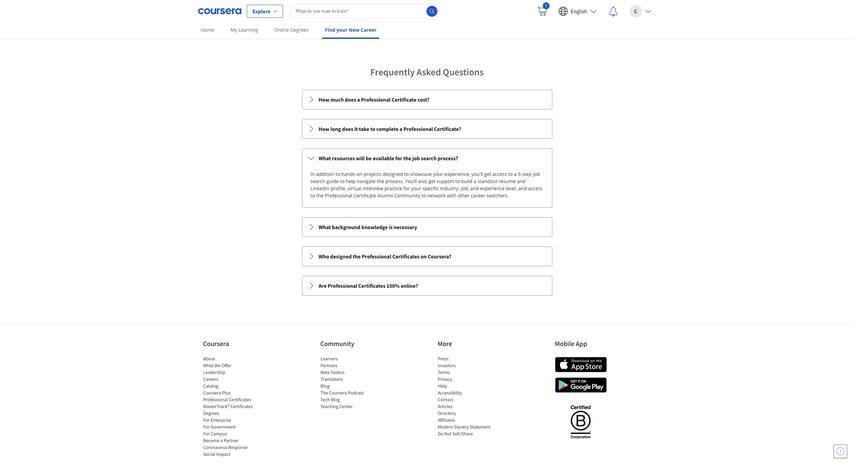 Task type: vqa. For each thing, say whether or not it's contained in the screenshot.
the "Become a Partner" link
yes



Task type: locate. For each thing, give the bounding box(es) containing it.
investors
[[438, 363, 456, 369]]

0 horizontal spatial get
[[429, 178, 436, 185]]

tech blog link
[[321, 397, 340, 403]]

certificate down interview
[[354, 193, 376, 199]]

1 vertical spatial on
[[421, 253, 427, 260]]

0 vertical spatial certificate
[[392, 96, 417, 103]]

100%
[[387, 283, 400, 290]]

affiliates
[[438, 418, 455, 424]]

1 vertical spatial for
[[404, 185, 410, 192]]

2 vertical spatial what
[[203, 363, 214, 369]]

0 vertical spatial on
[[357, 171, 363, 178]]

get it on google play image
[[555, 378, 607, 393]]

become
[[203, 438, 219, 444]]

list containing about
[[203, 356, 261, 458]]

1 vertical spatial access
[[529, 185, 543, 192]]

community inside in addition to hands-on projects designed to showcase your experience, you'll get access to a 5-step job search guide to help navigate the process. you'll also get support  to build a standout resume and linkedin profile, virtual interview practice for your specific industry, job, and experience level, and access to the professional certificate alumni community to network with other career switchers.
[[395, 193, 421, 199]]

community down you'll on the top left
[[395, 193, 421, 199]]

we
[[214, 363, 221, 369]]

be
[[366, 155, 372, 162]]

for inside what resources will be available for the job search process? dropdown button
[[396, 155, 403, 162]]

0 horizontal spatial job
[[413, 155, 420, 162]]

1 horizontal spatial community
[[395, 193, 421, 199]]

coursera inside learners partners beta testers translators blog the coursera podcast tech blog teaching center
[[329, 390, 347, 396]]

1 horizontal spatial designed
[[383, 171, 403, 178]]

coursera up tech blog link
[[329, 390, 347, 396]]

c
[[635, 8, 638, 15]]

get up specific
[[429, 178, 436, 185]]

search up showcase
[[421, 155, 437, 162]]

0 horizontal spatial 1
[[416, 0, 419, 7]]

get
[[485, 171, 492, 178], [429, 178, 436, 185]]

who
[[319, 253, 329, 260]]

job up showcase
[[413, 155, 420, 162]]

for up become
[[203, 431, 210, 437]]

4
[[436, 0, 439, 7]]

0 horizontal spatial designed
[[330, 253, 352, 260]]

what left background
[[319, 224, 331, 231]]

process.
[[386, 178, 404, 185]]

2 button
[[421, 0, 427, 8]]

0 vertical spatial community
[[395, 193, 421, 199]]

1 horizontal spatial search
[[421, 155, 437, 162]]

professional up mastertrack®
[[203, 397, 228, 403]]

professional up complete
[[361, 96, 391, 103]]

about what we offer leadership careers catalog coursera plus professional certificates mastertrack® certificates degrees for enterprise for government for campus become a partner coronavirus response social impact
[[203, 356, 253, 458]]

for down degrees link
[[203, 418, 210, 424]]

list for coursera
[[203, 356, 261, 458]]

search up linkedin
[[311, 178, 326, 185]]

what down about on the left of the page
[[203, 363, 214, 369]]

professional down profile,
[[325, 193, 353, 199]]

1 vertical spatial does
[[342, 126, 354, 133]]

who designed the professional certificates on coursera?
[[319, 253, 452, 260]]

coursera plus link
[[203, 390, 231, 396]]

designed inside dropdown button
[[330, 253, 352, 260]]

list containing learners
[[321, 356, 379, 410]]

degrees right 'online'
[[290, 27, 309, 33]]

degrees down mastertrack®
[[203, 411, 219, 417]]

download on the app store image
[[555, 357, 607, 373]]

1 vertical spatial for
[[203, 424, 210, 430]]

leadership link
[[203, 370, 225, 376]]

c button
[[625, 0, 657, 22]]

explore inside explore certificates link
[[223, 11, 240, 18]]

1 horizontal spatial your
[[411, 185, 422, 192]]

0 vertical spatial for
[[203, 418, 210, 424]]

0 vertical spatial get
[[485, 171, 492, 178]]

explore inside explore popup button
[[253, 8, 271, 15]]

will
[[356, 155, 365, 162]]

english button
[[553, 0, 603, 22]]

in addition to hands-on projects designed to showcase your experience, you'll get access to a 5-step job search guide to help navigate the process. you'll also get support  to build a standout resume and linkedin profile, virtual interview practice for your specific industry, job, and experience level, and access to the professional certificate alumni community to network with other career switchers.
[[311, 171, 543, 199]]

certificates up mastertrack® certificates link
[[229, 397, 251, 403]]

1 horizontal spatial blog
[[331, 397, 340, 403]]

mobile app
[[555, 340, 588, 348]]

1 vertical spatial designed
[[330, 253, 352, 260]]

1 horizontal spatial access
[[529, 185, 543, 192]]

what resources will be available for the job search process? button
[[303, 149, 552, 168]]

the up showcase
[[404, 155, 412, 162]]

step
[[523, 171, 532, 178]]

3
[[429, 0, 432, 7]]

coursera
[[203, 340, 229, 348], [203, 390, 221, 396], [329, 390, 347, 396]]

coursera for learners partners beta testers translators blog the coursera podcast tech blog teaching center
[[329, 390, 347, 396]]

to right take
[[371, 126, 376, 133]]

how
[[319, 96, 330, 103], [319, 126, 330, 133]]

not
[[444, 431, 452, 437]]

2 vertical spatial your
[[411, 185, 422, 192]]

designed right who
[[330, 253, 352, 260]]

resume
[[499, 178, 516, 185]]

1 how from the top
[[319, 96, 330, 103]]

certificates up learning
[[241, 11, 267, 18]]

certificates left 100%
[[359, 283, 386, 290]]

0 horizontal spatial for
[[396, 155, 403, 162]]

careers
[[203, 377, 218, 383]]

list containing press
[[438, 356, 496, 438]]

1 left 2 button
[[416, 0, 419, 7]]

What do you want to learn? text field
[[290, 4, 440, 19]]

0 horizontal spatial degrees
[[203, 411, 219, 417]]

0 vertical spatial how
[[319, 96, 330, 103]]

designed
[[383, 171, 403, 178], [330, 253, 352, 260]]

the down linkedin
[[317, 193, 324, 199]]

logo of certified b corporation image
[[567, 402, 595, 443]]

0 horizontal spatial search
[[311, 178, 326, 185]]

designed up process.
[[383, 171, 403, 178]]

a left 5-
[[514, 171, 517, 178]]

how for how long does it take to complete a professional certificate?
[[319, 126, 330, 133]]

designed inside in addition to hands-on projects designed to showcase your experience, you'll get access to a 5-step job search guide to help navigate the process. you'll also get support  to build a standout resume and linkedin profile, virtual interview practice for your specific industry, job, and experience level, and access to the professional certificate alumni community to network with other career switchers.
[[383, 171, 403, 178]]

0 horizontal spatial on
[[357, 171, 363, 178]]

a down "you'll"
[[474, 178, 477, 185]]

contact link
[[438, 397, 454, 403]]

1 vertical spatial your
[[433, 171, 444, 178]]

0 vertical spatial for
[[396, 155, 403, 162]]

5-
[[518, 171, 523, 178]]

sell/share
[[453, 431, 473, 437]]

None search field
[[290, 4, 440, 19]]

projects
[[364, 171, 382, 178]]

1 vertical spatial job
[[533, 171, 540, 178]]

4 button
[[434, 0, 441, 8]]

certificates down professional certificates link
[[230, 404, 253, 410]]

1 vertical spatial blog
[[331, 397, 340, 403]]

certificate
[[392, 96, 417, 103], [354, 193, 376, 199]]

help
[[438, 383, 447, 390]]

long
[[331, 126, 341, 133]]

teaching
[[321, 404, 339, 410]]

0 horizontal spatial blog
[[321, 383, 330, 390]]

to up guide
[[336, 171, 340, 178]]

for down you'll on the top left
[[404, 185, 410, 192]]

explore button
[[247, 5, 283, 18]]

investors link
[[438, 363, 456, 369]]

1 vertical spatial degrees
[[203, 411, 219, 417]]

guide
[[327, 178, 339, 185]]

1 vertical spatial what
[[319, 224, 331, 231]]

community
[[395, 193, 421, 199], [321, 340, 355, 348]]

professional left certificate?
[[404, 126, 433, 133]]

interview
[[363, 185, 384, 192]]

explore up my
[[223, 11, 240, 18]]

on up navigate
[[357, 171, 363, 178]]

your right find
[[337, 27, 348, 33]]

blog up teaching center link
[[331, 397, 340, 403]]

accessibility
[[438, 390, 462, 396]]

on inside in addition to hands-on projects designed to showcase your experience, you'll get access to a 5-step job search guide to help navigate the process. you'll also get support  to build a standout resume and linkedin profile, virtual interview practice for your specific industry, job, and experience level, and access to the professional certificate alumni community to network with other career switchers.
[[357, 171, 363, 178]]

0 vertical spatial access
[[493, 171, 507, 178]]

explore for explore
[[253, 8, 271, 15]]

partners link
[[321, 363, 337, 369]]

privacy link
[[438, 377, 453, 383]]

2 how from the top
[[319, 126, 330, 133]]

0 vertical spatial job
[[413, 155, 420, 162]]

degrees
[[290, 27, 309, 33], [203, 411, 219, 417]]

1 horizontal spatial 1
[[545, 2, 548, 9]]

1 vertical spatial how
[[319, 126, 330, 133]]

for right the available
[[396, 155, 403, 162]]

1 horizontal spatial degrees
[[290, 27, 309, 33]]

does right the much
[[345, 96, 356, 103]]

switchers.
[[487, 193, 509, 199]]

for up the for campus link
[[203, 424, 210, 430]]

your down you'll on the top left
[[411, 185, 422, 192]]

0 vertical spatial designed
[[383, 171, 403, 178]]

how left long
[[319, 126, 330, 133]]

job right step at the right of the page
[[533, 171, 540, 178]]

english
[[571, 8, 588, 15]]

testers
[[331, 370, 345, 376]]

community up learners link
[[321, 340, 355, 348]]

0 horizontal spatial community
[[321, 340, 355, 348]]

0 vertical spatial what
[[319, 155, 331, 162]]

industry,
[[441, 185, 460, 192]]

about
[[203, 356, 215, 362]]

a down campus
[[220, 438, 223, 444]]

questions
[[443, 66, 484, 78]]

1 horizontal spatial job
[[533, 171, 540, 178]]

get up standout
[[485, 171, 492, 178]]

explore for explore certificates
[[223, 11, 240, 18]]

terms link
[[438, 370, 450, 376]]

1 horizontal spatial certificate
[[392, 96, 417, 103]]

complete
[[377, 126, 399, 133]]

does left it in the top of the page
[[342, 126, 354, 133]]

1 for from the top
[[203, 418, 210, 424]]

access down step at the right of the page
[[529, 185, 543, 192]]

1 horizontal spatial explore
[[253, 8, 271, 15]]

what up "addition"
[[319, 155, 331, 162]]

with
[[447, 193, 457, 199]]

translators link
[[321, 377, 343, 383]]

1 horizontal spatial for
[[404, 185, 410, 192]]

1 vertical spatial get
[[429, 178, 436, 185]]

2 vertical spatial for
[[203, 431, 210, 437]]

how left the much
[[319, 96, 330, 103]]

learners partners beta testers translators blog the coursera podcast tech blog teaching center
[[321, 356, 364, 410]]

how for how much does a professional certificate cost?
[[319, 96, 330, 103]]

explore
[[253, 8, 271, 15], [223, 11, 240, 18]]

coursera down catalog
[[203, 390, 221, 396]]

list containing 1
[[223, 0, 632, 8]]

frequently asked questions
[[371, 66, 484, 78]]

on
[[357, 171, 363, 178], [421, 253, 427, 260]]

support
[[437, 178, 455, 185]]

1 horizontal spatial on
[[421, 253, 427, 260]]

list
[[223, 0, 632, 8], [203, 356, 261, 458], [321, 356, 379, 410], [438, 356, 496, 438]]

1 vertical spatial search
[[311, 178, 326, 185]]

0 vertical spatial degrees
[[290, 27, 309, 33]]

help center image
[[837, 448, 845, 456]]

social impact link
[[203, 452, 230, 458]]

a
[[357, 96, 360, 103], [400, 126, 403, 133], [514, 171, 517, 178], [474, 178, 477, 185], [220, 438, 223, 444]]

0 horizontal spatial your
[[337, 27, 348, 33]]

to inside dropdown button
[[371, 126, 376, 133]]

app
[[576, 340, 588, 348]]

certificate left cost?
[[392, 96, 417, 103]]

access up resume
[[493, 171, 507, 178]]

1 vertical spatial community
[[321, 340, 355, 348]]

become a partner link
[[203, 438, 239, 444]]

your up support at right
[[433, 171, 444, 178]]

1 left the english button
[[545, 2, 548, 9]]

0 vertical spatial does
[[345, 96, 356, 103]]

0 horizontal spatial access
[[493, 171, 507, 178]]

search inside in addition to hands-on projects designed to showcase your experience, you'll get access to a 5-step job search guide to help navigate the process. you'll also get support  to build a standout resume and linkedin profile, virtual interview practice for your specific industry, job, and experience level, and access to the professional certificate alumni community to network with other career switchers.
[[311, 178, 326, 185]]

what for what resources will be available for the job search process?
[[319, 155, 331, 162]]

coursera inside about what we offer leadership careers catalog coursera plus professional certificates mastertrack® certificates degrees for enterprise for government for campus become a partner coronavirus response social impact
[[203, 390, 221, 396]]

0 horizontal spatial explore
[[223, 11, 240, 18]]

0 vertical spatial your
[[337, 27, 348, 33]]

1 horizontal spatial get
[[485, 171, 492, 178]]

the
[[404, 155, 412, 162], [377, 178, 385, 185], [317, 193, 324, 199], [353, 253, 361, 260]]

the up interview
[[377, 178, 385, 185]]

0 vertical spatial search
[[421, 155, 437, 162]]

blog link
[[321, 383, 330, 390]]

and up career
[[471, 185, 479, 192]]

a right the much
[[357, 96, 360, 103]]

the
[[321, 390, 328, 396]]

press
[[438, 356, 449, 362]]

social
[[203, 452, 215, 458]]

explore up learning
[[253, 8, 271, 15]]

0 horizontal spatial certificate
[[354, 193, 376, 199]]

on left coursera?
[[421, 253, 427, 260]]

are professional certificates 100% online? button
[[303, 277, 552, 296]]

blog up the
[[321, 383, 330, 390]]

1 vertical spatial certificate
[[354, 193, 376, 199]]

what
[[319, 155, 331, 162], [319, 224, 331, 231], [203, 363, 214, 369]]



Task type: describe. For each thing, give the bounding box(es) containing it.
2 horizontal spatial your
[[433, 171, 444, 178]]

navigate
[[357, 178, 376, 185]]

press investors terms privacy help accessibility contact articles directory affiliates modern slavery statement do not sell/share
[[438, 356, 491, 437]]

mastertrack®
[[203, 404, 229, 410]]

who designed the professional certificates on coursera? button
[[303, 247, 552, 266]]

beta
[[321, 370, 330, 376]]

linkedin
[[311, 185, 330, 192]]

virtual
[[348, 185, 362, 192]]

to up resume
[[509, 171, 513, 178]]

and down 5-
[[517, 178, 526, 185]]

mobile
[[555, 340, 575, 348]]

experience,
[[445, 171, 471, 178]]

impact
[[216, 452, 230, 458]]

also
[[419, 178, 428, 185]]

offer
[[222, 363, 231, 369]]

1 inside button
[[416, 0, 419, 7]]

experience
[[480, 185, 505, 192]]

to down linkedin
[[311, 193, 315, 199]]

a inside about what we offer leadership careers catalog coursera plus professional certificates mastertrack® certificates degrees for enterprise for government for campus become a partner coronavirus response social impact
[[220, 438, 223, 444]]

job inside dropdown button
[[413, 155, 420, 162]]

necessary
[[394, 224, 418, 231]]

coursera for about what we offer leadership careers catalog coursera plus professional certificates mastertrack® certificates degrees for enterprise for government for campus become a partner coronavirus response social impact
[[203, 390, 221, 396]]

certificate inside in addition to hands-on projects designed to showcase your experience, you'll get access to a 5-step job search guide to help navigate the process. you'll also get support  to build a standout resume and linkedin profile, virtual interview practice for your specific industry, job, and experience level, and access to the professional certificate alumni community to network with other career switchers.
[[354, 193, 376, 199]]

articles link
[[438, 404, 453, 410]]

catalog link
[[203, 383, 218, 390]]

for government link
[[203, 424, 236, 430]]

to down specific
[[422, 193, 426, 199]]

career
[[471, 193, 486, 199]]

privacy
[[438, 377, 453, 383]]

learners
[[321, 356, 338, 362]]

response
[[228, 445, 248, 451]]

for inside in addition to hands-on projects designed to showcase your experience, you'll get access to a 5-step job search guide to help navigate the process. you'll also get support  to build a standout resume and linkedin profile, virtual interview practice for your specific industry, job, and experience level, and access to the professional certificate alumni community to network with other career switchers.
[[404, 185, 410, 192]]

2
[[423, 0, 425, 7]]

what resources will be available for the job search process?
[[319, 155, 458, 162]]

does for a
[[345, 96, 356, 103]]

how long does it take to complete a professional certificate?
[[319, 126, 462, 133]]

does for it
[[342, 126, 354, 133]]

job,
[[461, 185, 469, 192]]

translators
[[321, 377, 343, 383]]

1 inside "element"
[[545, 2, 548, 9]]

coursera up about on the left of the page
[[203, 340, 229, 348]]

modern slavery statement link
[[438, 424, 491, 430]]

certificate inside dropdown button
[[392, 96, 417, 103]]

and right the level,
[[519, 185, 527, 192]]

my learning link
[[228, 22, 261, 38]]

what background knowledge is necessary button
[[303, 218, 552, 237]]

it
[[355, 126, 358, 133]]

list for community
[[321, 356, 379, 410]]

terms
[[438, 370, 450, 376]]

knowledge
[[362, 224, 388, 231]]

contact
[[438, 397, 454, 403]]

modern
[[438, 424, 453, 430]]

what for what background knowledge is necessary
[[319, 224, 331, 231]]

you'll
[[406, 178, 417, 185]]

help link
[[438, 383, 447, 390]]

build
[[462, 178, 473, 185]]

network
[[428, 193, 446, 199]]

home link
[[198, 22, 217, 38]]

career academy - gateway certificates carousel element
[[223, 0, 632, 39]]

degrees inside about what we offer leadership careers catalog coursera plus professional certificates mastertrack® certificates degrees for enterprise for government for campus become a partner coronavirus response social impact
[[203, 411, 219, 417]]

enterprise
[[211, 418, 231, 424]]

0 vertical spatial blog
[[321, 383, 330, 390]]

how much does a professional certificate cost? button
[[303, 90, 552, 109]]

statement
[[470, 424, 491, 430]]

on inside dropdown button
[[421, 253, 427, 260]]

practice
[[385, 185, 403, 192]]

plus
[[222, 390, 231, 396]]

professional down knowledge
[[362, 253, 392, 260]]

is
[[389, 224, 393, 231]]

list for more
[[438, 356, 496, 438]]

coursera image
[[198, 6, 241, 17]]

specific
[[423, 185, 439, 192]]

how much does a professional certificate cost?
[[319, 96, 430, 103]]

government
[[211, 424, 236, 430]]

how long does it take to complete a professional certificate? button
[[303, 120, 552, 139]]

professional right are
[[328, 283, 357, 290]]

partners
[[321, 363, 337, 369]]

home
[[201, 27, 214, 33]]

3 for from the top
[[203, 431, 210, 437]]

what inside about what we offer leadership careers catalog coursera plus professional certificates mastertrack® certificates degrees for enterprise for government for campus become a partner coronavirus response social impact
[[203, 363, 214, 369]]

careers link
[[203, 377, 218, 383]]

the coursera podcast link
[[321, 390, 364, 396]]

professional inside about what we offer leadership careers catalog coursera plus professional certificates mastertrack® certificates degrees for enterprise for government for campus become a partner coronavirus response social impact
[[203, 397, 228, 403]]

to down experience,
[[456, 178, 460, 185]]

cost?
[[418, 96, 430, 103]]

what background knowledge is necessary
[[319, 224, 418, 231]]

2 for from the top
[[203, 424, 210, 430]]

certificates down necessary
[[393, 253, 420, 260]]

do not sell/share link
[[438, 431, 473, 437]]

partner
[[224, 438, 239, 444]]

professional inside in addition to hands-on projects designed to showcase your experience, you'll get access to a 5-step job search guide to help navigate the process. you'll also get support  to build a standout resume and linkedin profile, virtual interview practice for your specific industry, job, and experience level, and access to the professional certificate alumni community to network with other career switchers.
[[325, 193, 353, 199]]

press link
[[438, 356, 449, 362]]

mastertrack® certificates link
[[203, 404, 253, 410]]

about link
[[203, 356, 215, 362]]

my
[[231, 27, 237, 33]]

coursera?
[[428, 253, 452, 260]]

online degrees
[[275, 27, 309, 33]]

my learning
[[231, 27, 258, 33]]

campus
[[211, 431, 227, 437]]

to up you'll on the top left
[[405, 171, 409, 178]]

other
[[458, 193, 470, 199]]

search inside dropdown button
[[421, 155, 437, 162]]

what we offer link
[[203, 363, 231, 369]]

background
[[332, 224, 361, 231]]

degrees link
[[203, 411, 219, 417]]

job inside in addition to hands-on projects designed to showcase your experience, you'll get access to a 5-step job search guide to help navigate the process. you'll also get support  to build a standout resume and linkedin profile, virtual interview practice for your specific industry, job, and experience level, and access to the professional certificate alumni community to network with other career switchers.
[[533, 171, 540, 178]]

much
[[331, 96, 344, 103]]

to up profile,
[[340, 178, 345, 185]]

learners link
[[321, 356, 338, 362]]

asked
[[417, 66, 441, 78]]

do
[[438, 431, 444, 437]]

in
[[311, 171, 315, 178]]

coronavirus response link
[[203, 445, 248, 451]]

career
[[361, 27, 377, 33]]

a right complete
[[400, 126, 403, 133]]

podcast
[[348, 390, 364, 396]]

shopping cart: 1 item element
[[537, 2, 550, 17]]

the down background
[[353, 253, 361, 260]]



